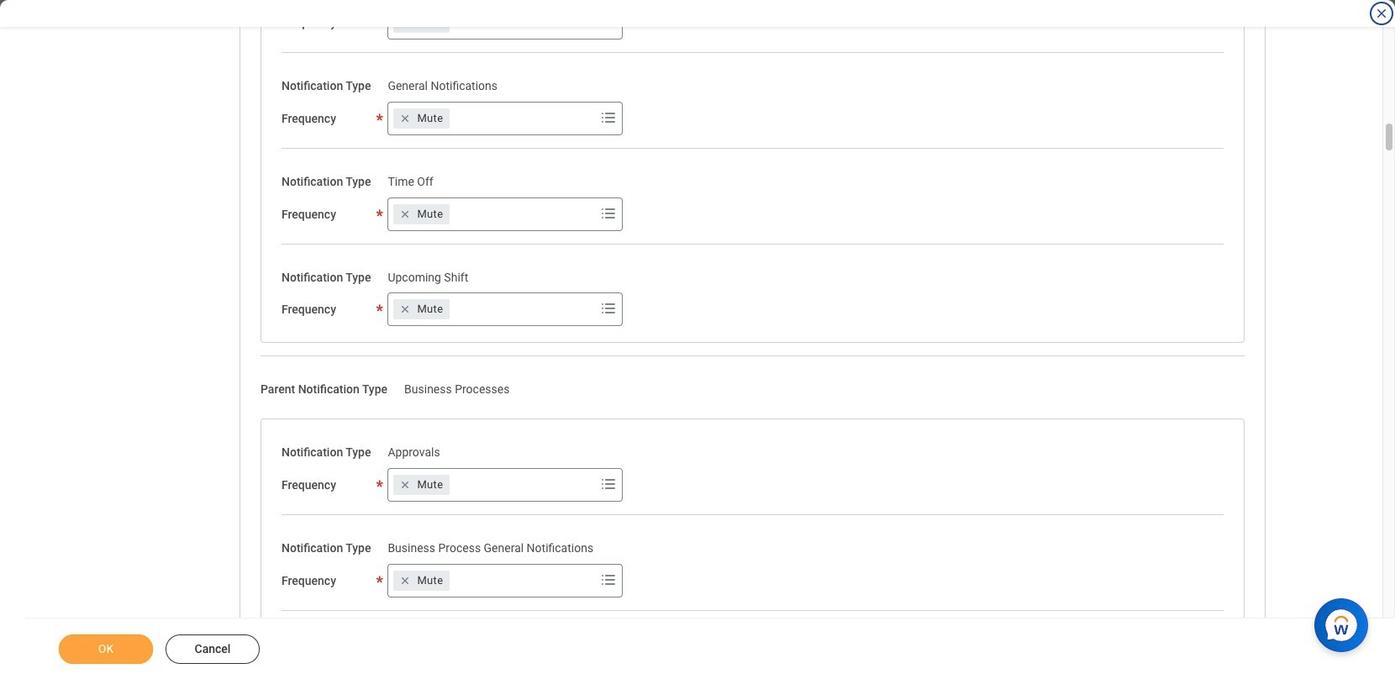 Task type: describe. For each thing, give the bounding box(es) containing it.
x small image for mute, press delete to clear value. option associated with upcoming shift element at the top left
[[397, 301, 414, 318]]

x small image for business process general notifications element's mute, press delete to clear value. option
[[397, 572, 414, 589]]

workday assistant region
[[1315, 592, 1375, 652]]

prompts image for general notifications element
[[599, 107, 619, 128]]

business process general notifications element
[[388, 538, 594, 555]]

close change preferences image
[[1375, 7, 1389, 20]]

1 prompts image from the top
[[599, 12, 619, 32]]

mute, press delete to clear value. option for upcoming shift element at the top left
[[394, 299, 450, 320]]

x small image for general notifications element
[[397, 110, 414, 127]]

general notifications element
[[388, 76, 498, 92]]

mute, press delete to clear value. option for approvals element
[[394, 475, 450, 495]]

mute element for x small icon for approvals element
[[417, 477, 443, 492]]

mute, press delete to clear value. option for business process general notifications element
[[394, 570, 450, 591]]

prompts image for business process general notifications element
[[599, 570, 619, 590]]



Task type: locate. For each thing, give the bounding box(es) containing it.
x small image for approvals element
[[397, 476, 414, 493]]

business processes element
[[404, 379, 510, 396]]

2 vertical spatial x small image
[[397, 572, 414, 589]]

1 vertical spatial prompts image
[[599, 570, 619, 590]]

4 mute element from the top
[[417, 302, 443, 317]]

3 x small image from the top
[[397, 572, 414, 589]]

mute element down approvals element
[[417, 477, 443, 492]]

mute element for x small image for business process general notifications element's mute, press delete to clear value. option
[[417, 573, 443, 588]]

6 mute, press delete to clear value. option from the top
[[394, 570, 450, 591]]

1 vertical spatial x small image
[[397, 301, 414, 318]]

1 x small image from the top
[[397, 14, 414, 31]]

1 x small image from the top
[[397, 110, 414, 127]]

x small image down general notifications element
[[397, 110, 414, 127]]

0 vertical spatial x small image
[[397, 110, 414, 127]]

mute, press delete to clear value. option for general notifications element
[[394, 108, 450, 128]]

mute element down business process general notifications element
[[417, 573, 443, 588]]

mute, press delete to clear value. option
[[394, 13, 450, 33], [394, 108, 450, 128], [394, 204, 450, 224], [394, 299, 450, 320], [394, 475, 450, 495], [394, 570, 450, 591]]

mute element
[[417, 15, 443, 30], [417, 111, 443, 126], [417, 206, 443, 222], [417, 302, 443, 317], [417, 477, 443, 492], [417, 573, 443, 588]]

1 mute, press delete to clear value. option from the top
[[394, 13, 450, 33]]

mute, press delete to clear value. option down approvals element
[[394, 475, 450, 495]]

2 mute, press delete to clear value. option from the top
[[394, 108, 450, 128]]

2 mute element from the top
[[417, 111, 443, 126]]

approvals element
[[388, 442, 440, 459]]

x small image for time off element
[[397, 206, 414, 222]]

mute, press delete to clear value. option up general notifications element
[[394, 13, 450, 33]]

mute, press delete to clear value. option down business process general notifications element
[[394, 570, 450, 591]]

4 mute, press delete to clear value. option from the top
[[394, 299, 450, 320]]

mute element down upcoming shift element at the top left
[[417, 302, 443, 317]]

mute element for time off element's x small icon
[[417, 206, 443, 222]]

time off element
[[388, 171, 433, 188]]

mute, press delete to clear value. option down time off element
[[394, 204, 450, 224]]

4 prompts image from the top
[[599, 474, 619, 494]]

3 x small image from the top
[[397, 476, 414, 493]]

2 vertical spatial x small image
[[397, 476, 414, 493]]

1 mute element from the top
[[417, 15, 443, 30]]

5 mute, press delete to clear value. option from the top
[[394, 475, 450, 495]]

6 mute element from the top
[[417, 573, 443, 588]]

x small image for sixth mute, press delete to clear value. option from the bottom
[[397, 14, 414, 31]]

mute element down general notifications element
[[417, 111, 443, 126]]

x small image down time off element
[[397, 206, 414, 222]]

dialog
[[0, 0, 1395, 679]]

mute element for x small image related to sixth mute, press delete to clear value. option from the bottom
[[417, 15, 443, 30]]

mute element for x small icon corresponding to general notifications element
[[417, 111, 443, 126]]

prompts image
[[599, 107, 619, 128], [599, 570, 619, 590]]

prompts image for approvals element
[[599, 474, 619, 494]]

x small image
[[397, 110, 414, 127], [397, 206, 414, 222], [397, 476, 414, 493]]

2 prompts image from the top
[[599, 570, 619, 590]]

5 mute element from the top
[[417, 477, 443, 492]]

prompts image for upcoming shift element at the top left
[[599, 299, 619, 319]]

3 prompts image from the top
[[599, 299, 619, 319]]

2 x small image from the top
[[397, 206, 414, 222]]

prompts image
[[599, 12, 619, 32], [599, 203, 619, 223], [599, 299, 619, 319], [599, 474, 619, 494]]

mute element for mute, press delete to clear value. option associated with upcoming shift element at the top left's x small image
[[417, 302, 443, 317]]

3 mute, press delete to clear value. option from the top
[[394, 204, 450, 224]]

mute element up general notifications element
[[417, 15, 443, 30]]

mute element down time off element
[[417, 206, 443, 222]]

mute, press delete to clear value. option down upcoming shift element at the top left
[[394, 299, 450, 320]]

2 x small image from the top
[[397, 301, 414, 318]]

upcoming shift element
[[388, 267, 468, 284]]

2 prompts image from the top
[[599, 203, 619, 223]]

1 prompts image from the top
[[599, 107, 619, 128]]

0 vertical spatial x small image
[[397, 14, 414, 31]]

mute, press delete to clear value. option for time off element
[[394, 204, 450, 224]]

x small image
[[397, 14, 414, 31], [397, 301, 414, 318], [397, 572, 414, 589]]

prompts image for time off element
[[599, 203, 619, 223]]

3 mute element from the top
[[417, 206, 443, 222]]

1 vertical spatial x small image
[[397, 206, 414, 222]]

mute, press delete to clear value. option down general notifications element
[[394, 108, 450, 128]]

0 vertical spatial prompts image
[[599, 107, 619, 128]]

x small image down approvals element
[[397, 476, 414, 493]]



Task type: vqa. For each thing, say whether or not it's contained in the screenshot.
inbox large icon
no



